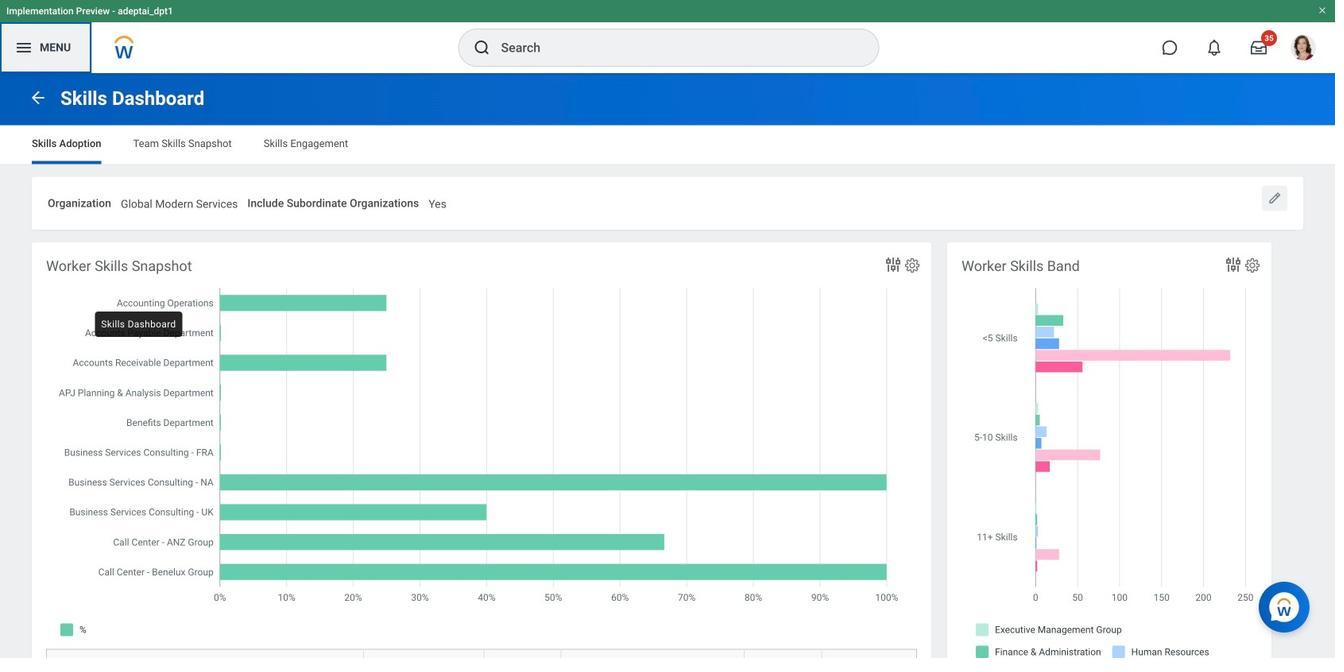 Task type: locate. For each thing, give the bounding box(es) containing it.
tab list
[[16, 126, 1320, 164]]

previous page image
[[29, 88, 48, 107]]

edit image
[[1267, 190, 1283, 206]]

Search Workday  search field
[[501, 30, 846, 65]]

inbox large image
[[1251, 40, 1267, 56]]

search image
[[473, 38, 492, 57]]

column header
[[822, 649, 917, 658]]

banner
[[0, 0, 1336, 73]]

None text field
[[429, 188, 447, 216]]

worker skills snapshot element
[[32, 243, 932, 658]]

notifications large image
[[1207, 40, 1223, 56]]

worker skills band element
[[948, 243, 1272, 658]]

configure worker skills band image
[[1244, 257, 1262, 274]]

main content
[[0, 73, 1336, 658]]

None text field
[[121, 188, 238, 216]]



Task type: vqa. For each thing, say whether or not it's contained in the screenshot.
'justify' image
yes



Task type: describe. For each thing, give the bounding box(es) containing it.
profile logan mcneil image
[[1291, 35, 1316, 64]]

close environment banner image
[[1318, 6, 1328, 15]]

justify image
[[14, 38, 33, 57]]

column header inside worker skills snapshot element
[[822, 649, 917, 658]]



